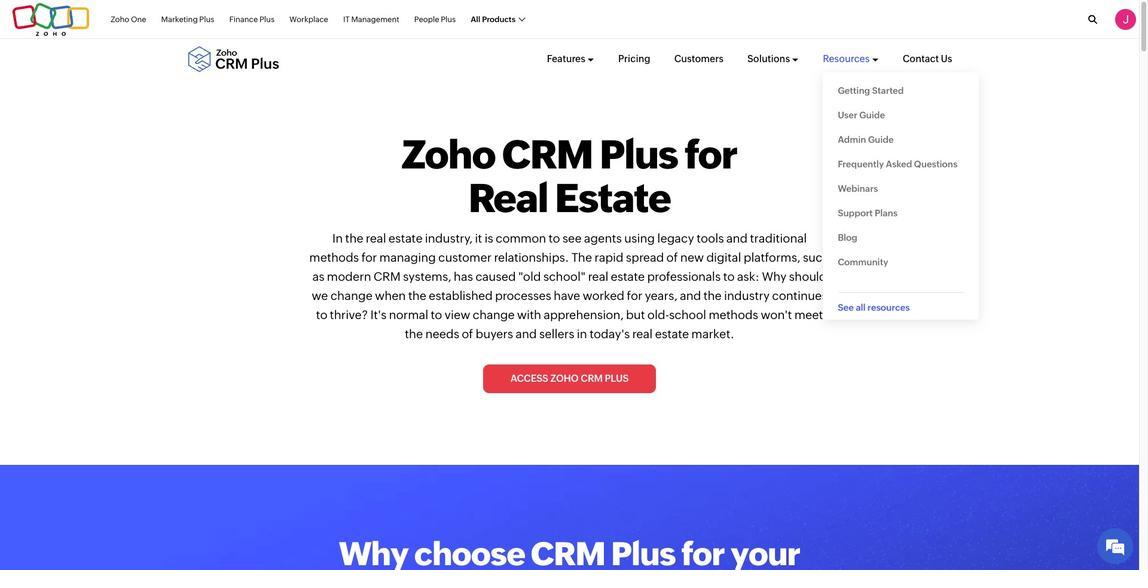 Task type: describe. For each thing, give the bounding box(es) containing it.
1 horizontal spatial methods
[[709, 308, 759, 322]]

getting started link
[[823, 78, 979, 103]]

1 horizontal spatial and
[[680, 289, 702, 303]]

all
[[471, 15, 481, 24]]

customer
[[439, 251, 492, 265]]

market.
[[692, 327, 735, 341]]

platforms,
[[744, 251, 801, 265]]

the right in
[[345, 232, 364, 245]]

zoho for zoho one
[[111, 15, 129, 24]]

modern
[[327, 270, 371, 284]]

should
[[790, 270, 827, 284]]

see all resources link
[[823, 292, 979, 320]]

to down we
[[316, 308, 328, 322]]

0 horizontal spatial change
[[331, 289, 373, 303]]

features link
[[547, 45, 595, 73]]

today's
[[590, 327, 630, 341]]

the down normal
[[405, 327, 423, 341]]

0 horizontal spatial of
[[462, 327, 474, 341]]

0 horizontal spatial estate
[[389, 232, 423, 245]]

community link
[[823, 250, 979, 275]]

support
[[838, 208, 873, 218]]

crm inside the zoho crm plus for real estate
[[503, 132, 593, 177]]

is
[[485, 232, 494, 245]]

0 vertical spatial real
[[366, 232, 386, 245]]

admin guide
[[838, 135, 894, 145]]

established
[[429, 289, 493, 303]]

pricing
[[619, 53, 651, 65]]

needs
[[426, 327, 460, 341]]

why
[[762, 270, 787, 284]]

0 horizontal spatial for
[[362, 251, 377, 265]]

2 vertical spatial zoho
[[551, 374, 579, 385]]

to up the needs
[[431, 308, 442, 322]]

estate
[[555, 176, 671, 221]]

user
[[838, 110, 858, 120]]

we
[[312, 289, 328, 303]]

industry
[[725, 289, 770, 303]]

access zoho crm plus
[[511, 374, 629, 385]]

solutions
[[748, 53, 791, 65]]

marketing plus link
[[161, 8, 214, 31]]

0 horizontal spatial and
[[516, 327, 537, 341]]

tools
[[697, 232, 724, 245]]

plus inside the zoho crm plus for real estate
[[600, 132, 678, 177]]

relationships.
[[494, 251, 569, 265]]

support plans
[[838, 208, 898, 218]]

resources
[[823, 53, 870, 65]]

zoho for zoho crm plus for real estate
[[402, 132, 496, 177]]

webinars link
[[823, 176, 979, 201]]

solutions link
[[748, 45, 800, 73]]

rapid
[[595, 251, 624, 265]]

see
[[563, 232, 582, 245]]

contact us
[[903, 53, 953, 65]]

all products
[[471, 15, 516, 24]]

people plus
[[415, 15, 456, 24]]

spread
[[626, 251, 665, 265]]

caused
[[476, 270, 516, 284]]

legacy
[[658, 232, 695, 245]]

plus for marketing plus
[[199, 15, 214, 24]]

contact
[[903, 53, 940, 65]]

continues
[[773, 289, 828, 303]]

see
[[838, 303, 854, 313]]

it management
[[343, 15, 400, 24]]

digital
[[707, 251, 742, 265]]

zoho crm plus for real estate
[[402, 132, 738, 221]]

meet
[[795, 308, 824, 322]]

people plus link
[[415, 8, 456, 31]]

managing
[[380, 251, 436, 265]]

access
[[511, 374, 549, 385]]

thrive?
[[330, 308, 368, 322]]

workplace link
[[290, 8, 328, 31]]

common
[[496, 232, 547, 245]]

school
[[670, 308, 707, 322]]

zoho crmplus logo image
[[187, 46, 280, 72]]

all products link
[[471, 8, 525, 31]]

pricing link
[[619, 45, 651, 73]]

has
[[454, 270, 473, 284]]

admin
[[838, 135, 867, 145]]

community
[[838, 257, 889, 267]]

see all resources
[[838, 303, 911, 313]]

ask:
[[738, 270, 760, 284]]

when
[[375, 289, 406, 303]]

won't
[[761, 308, 793, 322]]

webinars
[[838, 184, 879, 194]]

as
[[313, 270, 325, 284]]

management
[[351, 15, 400, 24]]

it management link
[[343, 8, 400, 31]]

workplace
[[290, 15, 328, 24]]

blog link
[[823, 225, 979, 250]]

processes
[[495, 289, 552, 303]]

getting started
[[838, 85, 904, 96]]



Task type: vqa. For each thing, say whether or not it's contained in the screenshot.
'Marketing automation'
no



Task type: locate. For each thing, give the bounding box(es) containing it.
1 vertical spatial methods
[[709, 308, 759, 322]]

real up managing
[[366, 232, 386, 245]]

crm
[[503, 132, 593, 177], [374, 270, 401, 284], [581, 374, 603, 385]]

of down 'legacy'
[[667, 251, 678, 265]]

have
[[554, 289, 581, 303]]

1 horizontal spatial of
[[667, 251, 678, 265]]

zoho inside the zoho crm plus for real estate
[[402, 132, 496, 177]]

the up school
[[704, 289, 722, 303]]

0 horizontal spatial zoho
[[111, 15, 129, 24]]

1 vertical spatial of
[[462, 327, 474, 341]]

guide
[[860, 110, 886, 120], [869, 135, 894, 145]]

1 horizontal spatial real
[[589, 270, 609, 284]]

to
[[549, 232, 560, 245], [724, 270, 735, 284], [316, 308, 328, 322], [431, 308, 442, 322]]

apprehension,
[[544, 308, 624, 322]]

methods down industry
[[709, 308, 759, 322]]

estate down old-
[[655, 327, 690, 341]]

it
[[343, 15, 350, 24]]

the up normal
[[409, 289, 427, 303]]

support plans link
[[823, 201, 979, 225]]

guide for user guide
[[860, 110, 886, 120]]

new
[[681, 251, 705, 265]]

2 horizontal spatial zoho
[[551, 374, 579, 385]]

customers link
[[675, 45, 724, 73]]

school"
[[544, 270, 586, 284]]

estate
[[389, 232, 423, 245], [611, 270, 645, 284], [655, 327, 690, 341]]

such
[[803, 251, 830, 265]]

frequently
[[838, 159, 885, 169]]

james peterson image
[[1116, 9, 1137, 30]]

0 horizontal spatial real
[[366, 232, 386, 245]]

1 horizontal spatial for
[[627, 289, 643, 303]]

estate up managing
[[389, 232, 423, 245]]

us
[[942, 53, 953, 65]]

all
[[856, 303, 866, 313]]

finance plus link
[[229, 8, 275, 31]]

and up school
[[680, 289, 702, 303]]

change down modern
[[331, 289, 373, 303]]

resources
[[868, 303, 911, 313]]

and up digital
[[727, 232, 748, 245]]

plus
[[199, 15, 214, 24], [260, 15, 275, 24], [441, 15, 456, 24], [600, 132, 678, 177], [605, 374, 629, 385]]

1 vertical spatial guide
[[869, 135, 894, 145]]

for inside the zoho crm plus for real estate
[[685, 132, 738, 177]]

1 vertical spatial change
[[473, 308, 515, 322]]

it's
[[371, 308, 387, 322]]

the
[[572, 251, 593, 265]]

products
[[482, 15, 516, 24]]

crm inside the in the real estate industry, it is common to see agents using legacy tools and traditional methods for managing customer relationships. the rapid spread of new digital platforms, such as modern crm systems, has caused "old school" real estate professionals to ask: why should we change when the established processes have worked for years, and the industry continues to thrive? it's normal to view change with apprehension, but old-school methods won't meet the needs of buyers and sellers in today's real estate market.
[[374, 270, 401, 284]]

2 vertical spatial estate
[[655, 327, 690, 341]]

0 vertical spatial of
[[667, 251, 678, 265]]

0 vertical spatial for
[[685, 132, 738, 177]]

"old
[[519, 270, 541, 284]]

0 vertical spatial zoho
[[111, 15, 129, 24]]

real
[[469, 176, 548, 221]]

marketing
[[161, 15, 198, 24]]

0 vertical spatial and
[[727, 232, 748, 245]]

methods down in
[[310, 251, 359, 265]]

1 vertical spatial estate
[[611, 270, 645, 284]]

customers
[[675, 53, 724, 65]]

estate down spread
[[611, 270, 645, 284]]

1 vertical spatial and
[[680, 289, 702, 303]]

asked
[[886, 159, 913, 169]]

zoho one link
[[111, 8, 146, 31]]

systems,
[[403, 270, 452, 284]]

guide right admin
[[869, 135, 894, 145]]

1 horizontal spatial estate
[[611, 270, 645, 284]]

user guide link
[[823, 103, 979, 127]]

old-
[[648, 308, 670, 322]]

2 horizontal spatial for
[[685, 132, 738, 177]]

in the real estate industry, it is common to see agents using legacy tools and traditional methods for managing customer relationships. the rapid spread of new digital platforms, such as modern crm systems, has caused "old school" real estate professionals to ask: why should we change when the established processes have worked for years, and the industry continues to thrive? it's normal to view change with apprehension, but old-school methods won't meet the needs of buyers and sellers in today's real estate market.
[[310, 232, 830, 341]]

normal
[[389, 308, 429, 322]]

2 vertical spatial and
[[516, 327, 537, 341]]

access zoho crm plus link
[[483, 365, 657, 394]]

features
[[547, 53, 586, 65]]

2 horizontal spatial and
[[727, 232, 748, 245]]

change
[[331, 289, 373, 303], [473, 308, 515, 322]]

1 horizontal spatial change
[[473, 308, 515, 322]]

1 vertical spatial crm
[[374, 270, 401, 284]]

of down view
[[462, 327, 474, 341]]

with
[[517, 308, 542, 322]]

guide down getting started
[[860, 110, 886, 120]]

real up worked
[[589, 270, 609, 284]]

buyers
[[476, 327, 514, 341]]

0 vertical spatial change
[[331, 289, 373, 303]]

plus for finance plus
[[260, 15, 275, 24]]

and
[[727, 232, 748, 245], [680, 289, 702, 303], [516, 327, 537, 341]]

2 vertical spatial crm
[[581, 374, 603, 385]]

frequently asked questions link
[[823, 152, 979, 176]]

zoho
[[111, 15, 129, 24], [402, 132, 496, 177], [551, 374, 579, 385]]

1 horizontal spatial zoho
[[402, 132, 496, 177]]

in
[[333, 232, 343, 245]]

for
[[685, 132, 738, 177], [362, 251, 377, 265], [627, 289, 643, 303]]

0 vertical spatial estate
[[389, 232, 423, 245]]

but
[[627, 308, 646, 322]]

the
[[345, 232, 364, 245], [409, 289, 427, 303], [704, 289, 722, 303], [405, 327, 423, 341]]

of
[[667, 251, 678, 265], [462, 327, 474, 341]]

plus for people plus
[[441, 15, 456, 24]]

2 vertical spatial real
[[633, 327, 653, 341]]

real down but
[[633, 327, 653, 341]]

and down with
[[516, 327, 537, 341]]

agents
[[584, 232, 622, 245]]

contact us link
[[903, 45, 953, 73]]

1 vertical spatial zoho
[[402, 132, 496, 177]]

one
[[131, 15, 146, 24]]

1 vertical spatial for
[[362, 251, 377, 265]]

to left ask:
[[724, 270, 735, 284]]

0 vertical spatial guide
[[860, 110, 886, 120]]

blog
[[838, 233, 858, 243]]

guide for admin guide
[[869, 135, 894, 145]]

sellers
[[540, 327, 575, 341]]

0 vertical spatial crm
[[503, 132, 593, 177]]

admin guide link
[[823, 127, 979, 152]]

to left see
[[549, 232, 560, 245]]

questions
[[915, 159, 958, 169]]

0 horizontal spatial methods
[[310, 251, 359, 265]]

years,
[[645, 289, 678, 303]]

2 horizontal spatial real
[[633, 327, 653, 341]]

0 vertical spatial methods
[[310, 251, 359, 265]]

change up the buyers
[[473, 308, 515, 322]]

2 horizontal spatial estate
[[655, 327, 690, 341]]

marketing plus
[[161, 15, 214, 24]]

2 vertical spatial for
[[627, 289, 643, 303]]

started
[[873, 85, 904, 96]]

finance plus
[[229, 15, 275, 24]]

getting
[[838, 85, 871, 96]]

1 vertical spatial real
[[589, 270, 609, 284]]

resources link
[[823, 45, 879, 73]]

professionals
[[648, 270, 721, 284]]



